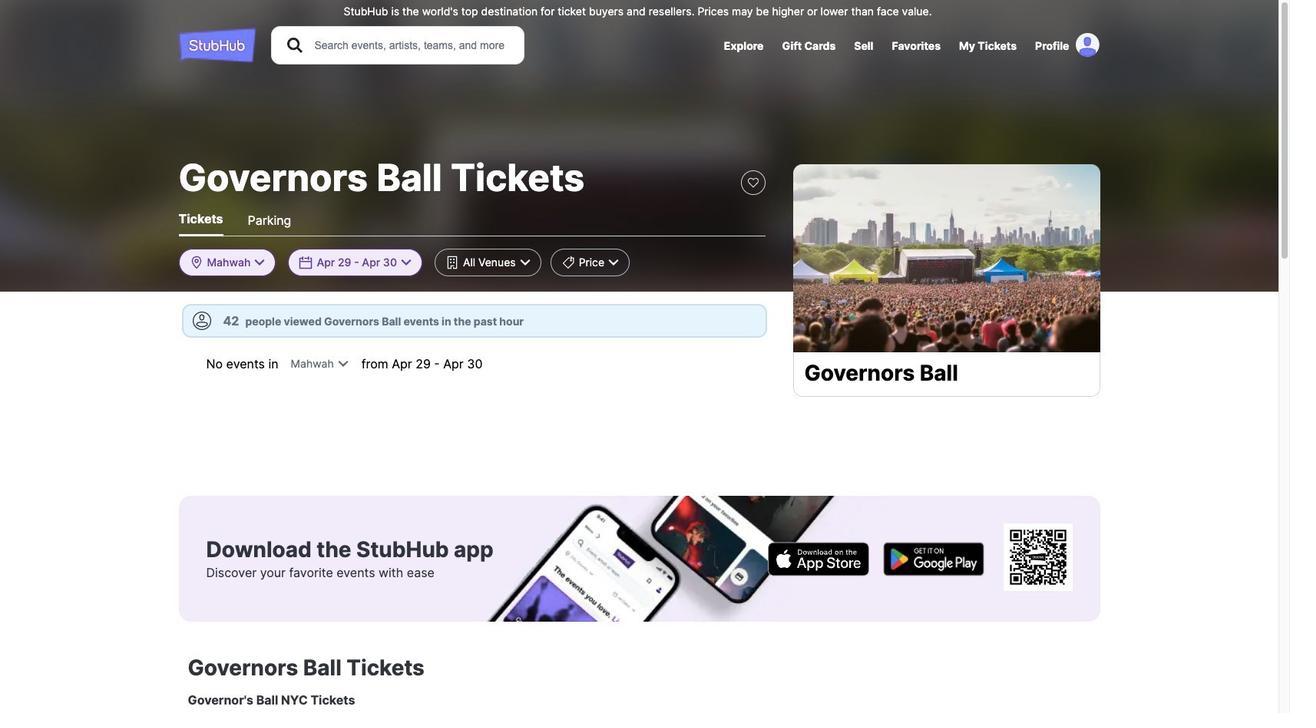 Task type: locate. For each thing, give the bounding box(es) containing it.
stubhub image
[[179, 26, 255, 65]]

Search events, artists, teams, and more field
[[313, 37, 510, 54]]

None field
[[179, 249, 276, 277], [288, 249, 422, 277], [435, 249, 541, 277], [550, 249, 630, 277], [282, 350, 359, 378], [179, 249, 276, 277], [288, 249, 422, 277], [435, 249, 541, 277], [550, 249, 630, 277], [282, 350, 359, 378]]



Task type: describe. For each thing, give the bounding box(es) containing it.
scan this qr code with your phone to be sent to the app store to download the stubhub app image
[[1004, 524, 1073, 591]]

governors ball image
[[793, 164, 1100, 353]]



